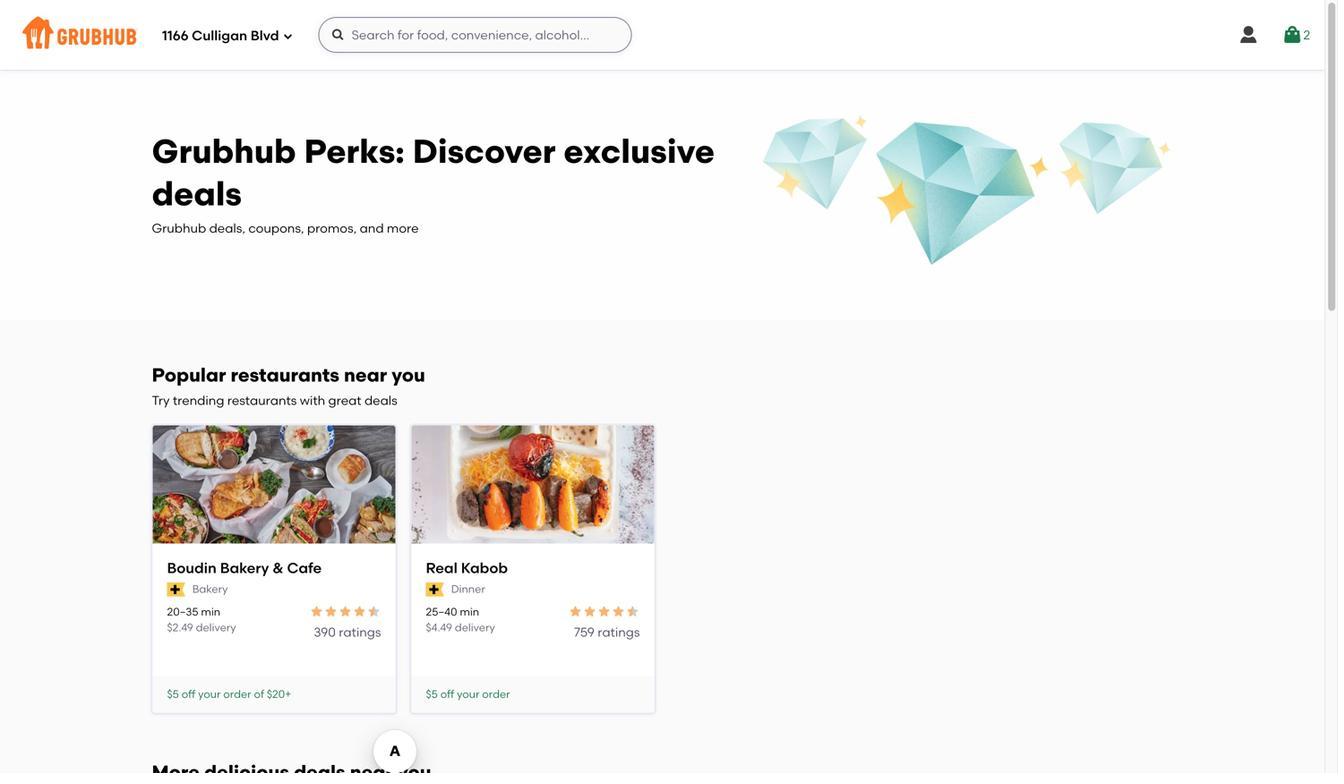 Task type: locate. For each thing, give the bounding box(es) containing it.
off for real
[[440, 688, 454, 701]]

&
[[273, 560, 284, 577]]

$5 down $2.49
[[167, 688, 179, 701]]

trending
[[173, 393, 224, 408]]

coupon deals image
[[760, 113, 1173, 272]]

restaurants left with
[[227, 393, 297, 408]]

0 horizontal spatial subscription pass image
[[167, 583, 185, 597]]

2 order from the left
[[482, 688, 510, 701]]

bakery down boudin
[[192, 583, 228, 596]]

$5 down $4.49
[[426, 688, 438, 701]]

popular
[[152, 364, 226, 387]]

2 ratings from the left
[[598, 625, 640, 640]]

ratings right '759'
[[598, 625, 640, 640]]

more
[[387, 221, 419, 236]]

2 button
[[1282, 19, 1311, 51]]

subscription pass image up 20–35
[[167, 583, 185, 597]]

your down 25–40 min $4.49 delivery
[[457, 688, 480, 701]]

$5 for real kabob
[[426, 688, 438, 701]]

deals inside grubhub perks: discover exclusive deals grubhub deals, coupons, promos, and more
[[152, 174, 242, 214]]

1 vertical spatial grubhub
[[152, 221, 206, 236]]

2 $5 from the left
[[426, 688, 438, 701]]

subscription pass image down real
[[426, 583, 444, 597]]

1 horizontal spatial off
[[440, 688, 454, 701]]

restaurants
[[231, 364, 339, 387], [227, 393, 297, 408]]

1 vertical spatial restaurants
[[227, 393, 297, 408]]

1 horizontal spatial order
[[482, 688, 510, 701]]

delivery right $4.49
[[455, 622, 495, 635]]

1 ratings from the left
[[339, 625, 381, 640]]

min
[[201, 606, 220, 619], [460, 606, 479, 619]]

0 horizontal spatial deals
[[152, 174, 242, 214]]

your
[[198, 688, 221, 701], [457, 688, 480, 701]]

deals up deals,
[[152, 174, 242, 214]]

1 horizontal spatial your
[[457, 688, 480, 701]]

0 vertical spatial deals
[[152, 174, 242, 214]]

restaurants up with
[[231, 364, 339, 387]]

0 vertical spatial grubhub
[[152, 132, 296, 172]]

1 horizontal spatial deals
[[365, 393, 397, 408]]

2 min from the left
[[460, 606, 479, 619]]

0 horizontal spatial ratings
[[339, 625, 381, 640]]

star icon image
[[309, 605, 324, 619], [324, 605, 338, 619], [338, 605, 352, 619], [352, 605, 367, 619], [367, 605, 381, 619], [367, 605, 381, 619], [568, 605, 583, 619], [583, 605, 597, 619], [597, 605, 611, 619], [611, 605, 626, 619], [626, 605, 640, 619], [626, 605, 640, 619]]

ratings
[[339, 625, 381, 640], [598, 625, 640, 640]]

delivery for kabob
[[455, 622, 495, 635]]

order down 25–40 min $4.49 delivery
[[482, 688, 510, 701]]

subscription pass image for real
[[426, 583, 444, 597]]

svg image
[[283, 31, 293, 42]]

0 horizontal spatial off
[[182, 688, 195, 701]]

grubhub up deals,
[[152, 132, 296, 172]]

try
[[152, 393, 170, 408]]

grubhub left deals,
[[152, 221, 206, 236]]

1 vertical spatial deals
[[365, 393, 397, 408]]

real
[[426, 560, 458, 577]]

2 off from the left
[[440, 688, 454, 701]]

2 grubhub from the top
[[152, 221, 206, 236]]

delivery right $2.49
[[196, 622, 236, 635]]

off down $2.49
[[182, 688, 195, 701]]

bakery left &
[[220, 560, 269, 577]]

svg image
[[1238, 24, 1260, 46], [1282, 24, 1304, 46], [331, 28, 345, 42]]

1 order from the left
[[223, 688, 251, 701]]

1 horizontal spatial min
[[460, 606, 479, 619]]

off
[[182, 688, 195, 701], [440, 688, 454, 701]]

25–40
[[426, 606, 457, 619]]

order for kabob
[[482, 688, 510, 701]]

delivery
[[196, 622, 236, 635], [455, 622, 495, 635]]

min right 20–35
[[201, 606, 220, 619]]

759 ratings
[[574, 625, 640, 640]]

bakery
[[220, 560, 269, 577], [192, 583, 228, 596]]

1 $5 from the left
[[167, 688, 179, 701]]

ratings for boudin bakery & cafe
[[339, 625, 381, 640]]

dinner
[[451, 583, 485, 596]]

$5
[[167, 688, 179, 701], [426, 688, 438, 701]]

deals
[[152, 174, 242, 214], [365, 393, 397, 408]]

2 your from the left
[[457, 688, 480, 701]]

subscription pass image
[[167, 583, 185, 597], [426, 583, 444, 597]]

2 delivery from the left
[[455, 622, 495, 635]]

coupons,
[[248, 221, 304, 236]]

1 off from the left
[[182, 688, 195, 701]]

0 horizontal spatial your
[[198, 688, 221, 701]]

1166
[[162, 28, 189, 44]]

0 horizontal spatial delivery
[[196, 622, 236, 635]]

delivery for bakery
[[196, 622, 236, 635]]

main navigation navigation
[[0, 0, 1325, 70]]

$2.49
[[167, 622, 193, 635]]

real kabob logo image
[[412, 426, 654, 546]]

2 horizontal spatial svg image
[[1282, 24, 1304, 46]]

your left the "of"
[[198, 688, 221, 701]]

390
[[314, 625, 336, 640]]

1 delivery from the left
[[196, 622, 236, 635]]

order
[[223, 688, 251, 701], [482, 688, 510, 701]]

0 horizontal spatial $5
[[167, 688, 179, 701]]

order left the "of"
[[223, 688, 251, 701]]

min down dinner
[[460, 606, 479, 619]]

min inside 25–40 min $4.49 delivery
[[460, 606, 479, 619]]

ratings right 390
[[339, 625, 381, 640]]

1 horizontal spatial $5
[[426, 688, 438, 701]]

delivery inside 20–35 min $2.49 delivery
[[196, 622, 236, 635]]

1 your from the left
[[198, 688, 221, 701]]

1 horizontal spatial subscription pass image
[[426, 583, 444, 597]]

grubhub
[[152, 132, 296, 172], [152, 221, 206, 236]]

25–40 min $4.49 delivery
[[426, 606, 495, 635]]

off down $4.49
[[440, 688, 454, 701]]

kabob
[[461, 560, 508, 577]]

1 horizontal spatial ratings
[[598, 625, 640, 640]]

real kabob
[[426, 560, 508, 577]]

deals down 'near'
[[365, 393, 397, 408]]

390 ratings
[[314, 625, 381, 640]]

min inside 20–35 min $2.49 delivery
[[201, 606, 220, 619]]

759
[[574, 625, 595, 640]]

0 horizontal spatial order
[[223, 688, 251, 701]]

1 min from the left
[[201, 606, 220, 619]]

near
[[344, 364, 387, 387]]

1 subscription pass image from the left
[[167, 583, 185, 597]]

1 vertical spatial bakery
[[192, 583, 228, 596]]

1 horizontal spatial delivery
[[455, 622, 495, 635]]

2 subscription pass image from the left
[[426, 583, 444, 597]]

order for bakery
[[223, 688, 251, 701]]

0 horizontal spatial min
[[201, 606, 220, 619]]

$5 off your order of $20+
[[167, 688, 291, 701]]

2
[[1304, 27, 1311, 42]]

delivery inside 25–40 min $4.49 delivery
[[455, 622, 495, 635]]



Task type: vqa. For each thing, say whether or not it's contained in the screenshot.
30
no



Task type: describe. For each thing, give the bounding box(es) containing it.
20–35
[[167, 606, 198, 619]]

boudin bakery & cafe logo image
[[153, 426, 395, 546]]

$4.49
[[426, 622, 452, 635]]

your for real
[[457, 688, 480, 701]]

discover
[[413, 132, 556, 172]]

and
[[360, 221, 384, 236]]

0 vertical spatial bakery
[[220, 560, 269, 577]]

0 vertical spatial restaurants
[[231, 364, 339, 387]]

promos,
[[307, 221, 357, 236]]

your for boudin
[[198, 688, 221, 701]]

popular restaurants near you try trending restaurants with great deals
[[152, 364, 425, 408]]

blvd
[[251, 28, 279, 44]]

subscription pass image for boudin
[[167, 583, 185, 597]]

$5 off your order
[[426, 688, 510, 701]]

off for boudin
[[182, 688, 195, 701]]

boudin
[[167, 560, 217, 577]]

grubhub perks: discover exclusive deals grubhub deals, coupons, promos, and more
[[152, 132, 715, 236]]

$5 for boudin bakery & cafe
[[167, 688, 179, 701]]

great
[[328, 393, 362, 408]]

you
[[392, 364, 425, 387]]

ratings for real kabob
[[598, 625, 640, 640]]

1 grubhub from the top
[[152, 132, 296, 172]]

of
[[254, 688, 264, 701]]

svg image inside 2 button
[[1282, 24, 1304, 46]]

20–35 min $2.49 delivery
[[167, 606, 236, 635]]

cafe
[[287, 560, 322, 577]]

perks:
[[304, 132, 405, 172]]

culligan
[[192, 28, 247, 44]]

boudin bakery & cafe link
[[167, 559, 381, 579]]

exclusive
[[564, 132, 715, 172]]

deals inside popular restaurants near you try trending restaurants with great deals
[[365, 393, 397, 408]]

with
[[300, 393, 325, 408]]

Search for food, convenience, alcohol... search field
[[319, 17, 632, 53]]

min for kabob
[[460, 606, 479, 619]]

1166 culligan blvd
[[162, 28, 279, 44]]

min for bakery
[[201, 606, 220, 619]]

1 horizontal spatial svg image
[[1238, 24, 1260, 46]]

$20+
[[267, 688, 291, 701]]

deals,
[[209, 221, 245, 236]]

boudin bakery & cafe
[[167, 560, 322, 577]]

0 horizontal spatial svg image
[[331, 28, 345, 42]]

real kabob link
[[426, 559, 640, 579]]



